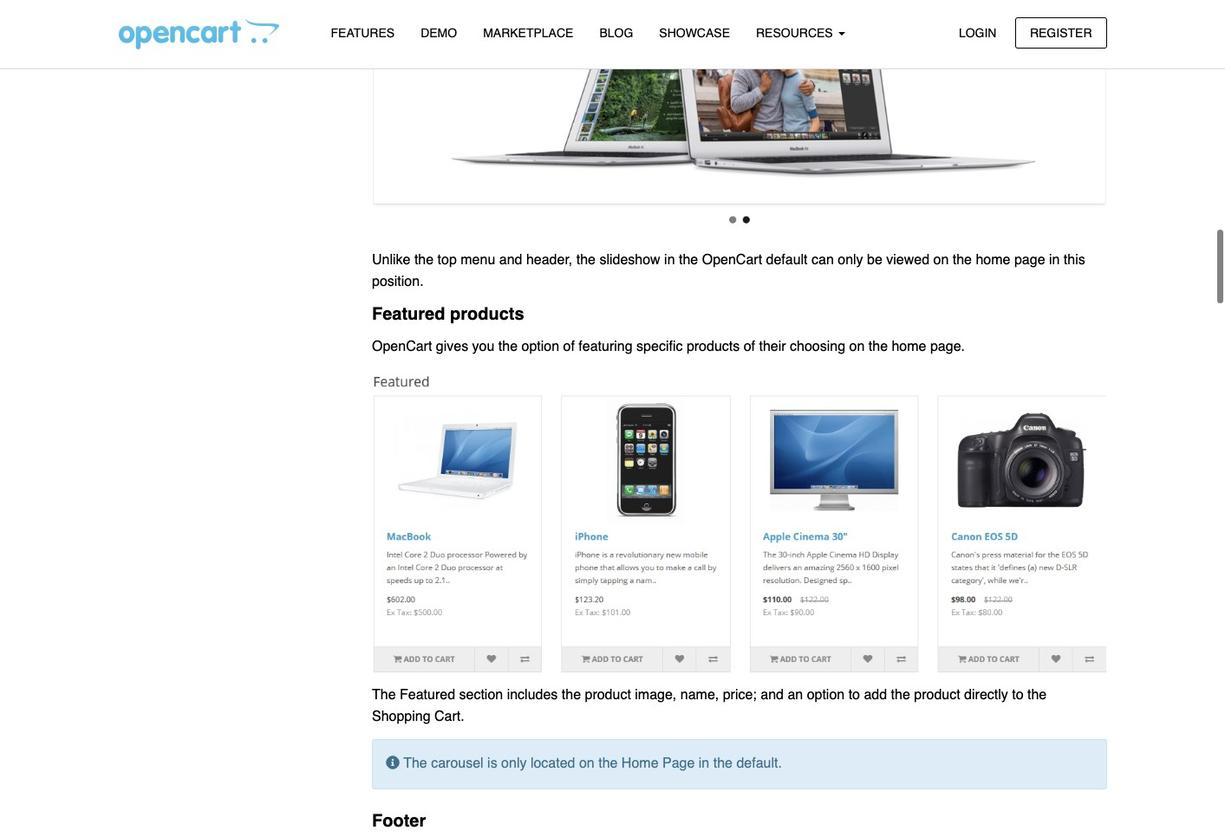 Task type: vqa. For each thing, say whether or not it's contained in the screenshot.
ssl certificates and https in "Link"
no



Task type: describe. For each thing, give the bounding box(es) containing it.
opencart gives you the option of featuring specific products of their choosing on the home page.
[[372, 339, 965, 355]]

showcase link
[[646, 18, 743, 49]]

resources link
[[743, 18, 858, 49]]

choosing
[[790, 339, 846, 355]]

showcase
[[659, 26, 730, 40]]

opencart - open source shopping cart solution image
[[118, 18, 279, 49]]

unlike
[[372, 252, 411, 268]]

login link
[[944, 17, 1012, 48]]

0 vertical spatial products
[[450, 305, 524, 325]]

2 of from the left
[[744, 339, 755, 355]]

position.
[[372, 274, 424, 290]]

cart.
[[435, 710, 465, 725]]

home inside unlike the top menu and header, the slideshow in the opencart default can only be viewed on the home page in this position.
[[976, 252, 1011, 268]]

1 of from the left
[[563, 339, 575, 355]]

opencart inside unlike the top menu and header, the slideshow in the opencart default can only be viewed on the home page in this position.
[[702, 252, 762, 268]]

0 horizontal spatial option
[[522, 339, 560, 355]]

marketplace
[[483, 26, 574, 40]]

section
[[459, 688, 503, 703]]

can
[[812, 252, 834, 268]]

header,
[[526, 252, 573, 268]]

login
[[959, 26, 997, 39]]

you
[[472, 339, 495, 355]]

includes
[[507, 688, 558, 703]]

2 horizontal spatial in
[[1049, 252, 1060, 268]]

2 to from the left
[[1012, 688, 1024, 703]]

the carousel is only located on the home page in the default. alert
[[372, 740, 1107, 790]]

directly
[[965, 688, 1009, 703]]

front - official slideshow image
[[372, 0, 1107, 239]]

be
[[867, 252, 883, 268]]

and inside unlike the top menu and header, the slideshow in the opencart default can only be viewed on the home page in this position.
[[499, 252, 523, 268]]

the right the header,
[[577, 252, 596, 268]]

the right slideshow
[[679, 252, 698, 268]]

demo link
[[408, 18, 470, 49]]

0 vertical spatial featured
[[372, 305, 445, 325]]

1 product from the left
[[585, 688, 631, 703]]

blog
[[600, 26, 633, 40]]

located
[[531, 757, 575, 772]]

name,
[[681, 688, 719, 703]]

specific
[[637, 339, 683, 355]]

in inside alert
[[699, 757, 710, 772]]

the right "you"
[[499, 339, 518, 355]]

is
[[488, 757, 498, 772]]

page.
[[931, 339, 965, 355]]

1 horizontal spatial on
[[850, 339, 865, 355]]



Task type: locate. For each thing, give the bounding box(es) containing it.
1 horizontal spatial only
[[838, 252, 864, 268]]

1 horizontal spatial products
[[687, 339, 740, 355]]

featured up cart.
[[400, 688, 455, 703]]

top
[[438, 252, 457, 268]]

2 product from the left
[[914, 688, 961, 703]]

only
[[838, 252, 864, 268], [501, 757, 527, 772]]

and
[[499, 252, 523, 268], [761, 688, 784, 703]]

product left image,
[[585, 688, 631, 703]]

0 horizontal spatial in
[[664, 252, 675, 268]]

menu
[[461, 252, 496, 268]]

the inside the carousel is only located on the home page in the default. alert
[[404, 757, 427, 772]]

1 vertical spatial option
[[807, 688, 845, 703]]

on right viewed
[[934, 252, 949, 268]]

only left be
[[838, 252, 864, 268]]

1 horizontal spatial to
[[1012, 688, 1024, 703]]

products right "specific"
[[687, 339, 740, 355]]

1 vertical spatial home
[[892, 339, 927, 355]]

0 vertical spatial opencart
[[702, 252, 762, 268]]

front - official featured image
[[372, 369, 1107, 674]]

home
[[976, 252, 1011, 268], [892, 339, 927, 355]]

page
[[663, 757, 695, 772]]

the right choosing
[[869, 339, 888, 355]]

on inside unlike the top menu and header, the slideshow in the opencart default can only be viewed on the home page in this position.
[[934, 252, 949, 268]]

product
[[585, 688, 631, 703], [914, 688, 961, 703]]

featuring
[[579, 339, 633, 355]]

1 horizontal spatial opencart
[[702, 252, 762, 268]]

1 vertical spatial and
[[761, 688, 784, 703]]

features link
[[318, 18, 408, 49]]

featured down position.
[[372, 305, 445, 325]]

1 vertical spatial featured
[[400, 688, 455, 703]]

to
[[849, 688, 860, 703], [1012, 688, 1024, 703]]

option
[[522, 339, 560, 355], [807, 688, 845, 703]]

0 horizontal spatial product
[[585, 688, 631, 703]]

0 horizontal spatial on
[[579, 757, 595, 772]]

the featured section includes the product image, name, price; and an option to add the product directly to the shopping cart.
[[372, 688, 1047, 725]]

default.
[[737, 757, 782, 772]]

add
[[864, 688, 887, 703]]

the for the featured section includes the product image, name, price; and an option to add the product directly to the shopping cart.
[[372, 688, 396, 703]]

the up shopping
[[372, 688, 396, 703]]

option right "you"
[[522, 339, 560, 355]]

the left top
[[415, 252, 434, 268]]

0 vertical spatial and
[[499, 252, 523, 268]]

and right menu
[[499, 252, 523, 268]]

0 vertical spatial only
[[838, 252, 864, 268]]

0 vertical spatial home
[[976, 252, 1011, 268]]

featured products
[[372, 305, 524, 325]]

0 horizontal spatial products
[[450, 305, 524, 325]]

option right an
[[807, 688, 845, 703]]

their
[[759, 339, 786, 355]]

featured inside the featured section includes the product image, name, price; and an option to add the product directly to the shopping cart.
[[400, 688, 455, 703]]

features
[[331, 26, 395, 40]]

an
[[788, 688, 803, 703]]

info circle image
[[386, 757, 400, 771]]

1 horizontal spatial option
[[807, 688, 845, 703]]

on right choosing
[[850, 339, 865, 355]]

1 vertical spatial opencart
[[372, 339, 432, 355]]

home left "page." on the right
[[892, 339, 927, 355]]

the
[[372, 688, 396, 703], [404, 757, 427, 772]]

register link
[[1016, 17, 1107, 48]]

0 horizontal spatial the
[[372, 688, 396, 703]]

the right directly
[[1028, 688, 1047, 703]]

only inside unlike the top menu and header, the slideshow in the opencart default can only be viewed on the home page in this position.
[[838, 252, 864, 268]]

gives
[[436, 339, 469, 355]]

2 horizontal spatial on
[[934, 252, 949, 268]]

in
[[664, 252, 675, 268], [1049, 252, 1060, 268], [699, 757, 710, 772]]

footer
[[372, 812, 426, 832]]

2 vertical spatial on
[[579, 757, 595, 772]]

the left home
[[599, 757, 618, 772]]

shopping
[[372, 710, 431, 725]]

demo
[[421, 26, 457, 40]]

in right slideshow
[[664, 252, 675, 268]]

of left the their
[[744, 339, 755, 355]]

in right page
[[699, 757, 710, 772]]

blog link
[[587, 18, 646, 49]]

the right add
[[891, 688, 911, 703]]

on
[[934, 252, 949, 268], [850, 339, 865, 355], [579, 757, 595, 772]]

the inside the featured section includes the product image, name, price; and an option to add the product directly to the shopping cart.
[[372, 688, 396, 703]]

the for the carousel is only located on the home page in the default.
[[404, 757, 427, 772]]

only right is
[[501, 757, 527, 772]]

on inside alert
[[579, 757, 595, 772]]

in left this
[[1049, 252, 1060, 268]]

register
[[1030, 26, 1092, 39]]

0 horizontal spatial opencart
[[372, 339, 432, 355]]

1 horizontal spatial of
[[744, 339, 755, 355]]

0 vertical spatial on
[[934, 252, 949, 268]]

and inside the featured section includes the product image, name, price; and an option to add the product directly to the shopping cart.
[[761, 688, 784, 703]]

the left the default.
[[714, 757, 733, 772]]

option inside the featured section includes the product image, name, price; and an option to add the product directly to the shopping cart.
[[807, 688, 845, 703]]

resources
[[756, 26, 837, 40]]

on right the located
[[579, 757, 595, 772]]

1 horizontal spatial product
[[914, 688, 961, 703]]

1 horizontal spatial and
[[761, 688, 784, 703]]

0 horizontal spatial and
[[499, 252, 523, 268]]

featured
[[372, 305, 445, 325], [400, 688, 455, 703]]

0 horizontal spatial only
[[501, 757, 527, 772]]

the right includes
[[562, 688, 581, 703]]

home left page on the top of the page
[[976, 252, 1011, 268]]

1 horizontal spatial in
[[699, 757, 710, 772]]

image,
[[635, 688, 677, 703]]

0 vertical spatial the
[[372, 688, 396, 703]]

marketplace link
[[470, 18, 587, 49]]

opencart left default
[[702, 252, 762, 268]]

0 horizontal spatial home
[[892, 339, 927, 355]]

1 horizontal spatial home
[[976, 252, 1011, 268]]

of
[[563, 339, 575, 355], [744, 339, 755, 355]]

to right directly
[[1012, 688, 1024, 703]]

to left add
[[849, 688, 860, 703]]

0 horizontal spatial of
[[563, 339, 575, 355]]

of left featuring
[[563, 339, 575, 355]]

viewed
[[887, 252, 930, 268]]

1 vertical spatial products
[[687, 339, 740, 355]]

the
[[415, 252, 434, 268], [577, 252, 596, 268], [679, 252, 698, 268], [953, 252, 972, 268], [499, 339, 518, 355], [869, 339, 888, 355], [562, 688, 581, 703], [891, 688, 911, 703], [1028, 688, 1047, 703], [599, 757, 618, 772], [714, 757, 733, 772]]

unlike the top menu and header, the slideshow in the opencart default can only be viewed on the home page in this position.
[[372, 252, 1086, 290]]

default
[[766, 252, 808, 268]]

1 vertical spatial on
[[850, 339, 865, 355]]

1 vertical spatial the
[[404, 757, 427, 772]]

0 horizontal spatial to
[[849, 688, 860, 703]]

product left directly
[[914, 688, 961, 703]]

the right the info circle 'icon'
[[404, 757, 427, 772]]

0 vertical spatial option
[[522, 339, 560, 355]]

1 to from the left
[[849, 688, 860, 703]]

carousel
[[431, 757, 484, 772]]

products up "you"
[[450, 305, 524, 325]]

this
[[1064, 252, 1086, 268]]

slideshow
[[600, 252, 661, 268]]

the right viewed
[[953, 252, 972, 268]]

price;
[[723, 688, 757, 703]]

opencart left gives
[[372, 339, 432, 355]]

only inside alert
[[501, 757, 527, 772]]

home
[[622, 757, 659, 772]]

products
[[450, 305, 524, 325], [687, 339, 740, 355]]

1 horizontal spatial the
[[404, 757, 427, 772]]

1 vertical spatial only
[[501, 757, 527, 772]]

the carousel is only located on the home page in the default.
[[400, 757, 782, 772]]

page
[[1015, 252, 1046, 268]]

and left an
[[761, 688, 784, 703]]

opencart
[[702, 252, 762, 268], [372, 339, 432, 355]]



